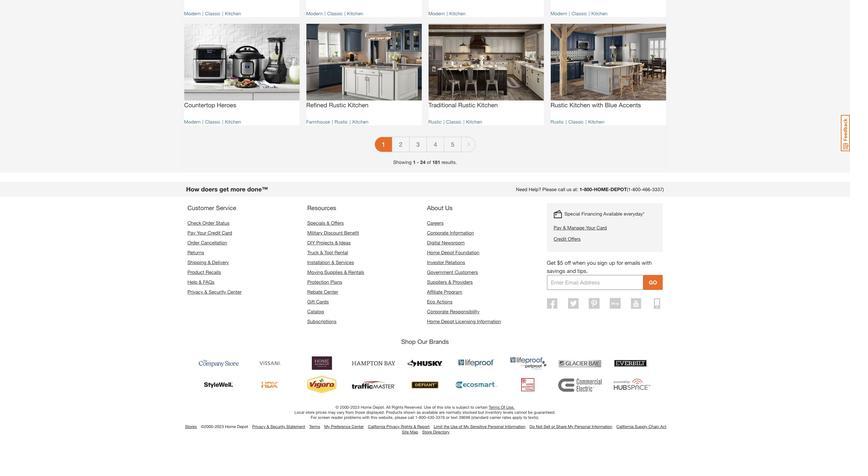 Task type: vqa. For each thing, say whether or not it's contained in the screenshot.
"'Unsubscribe'"
no



Task type: describe. For each thing, give the bounding box(es) containing it.
1 vertical spatial offers
[[568, 236, 581, 242]]

home accents holiday image
[[507, 376, 550, 395]]

relations
[[446, 260, 466, 265]]

home depot licensing information link
[[427, 319, 502, 325]]

how
[[186, 186, 200, 193]]

store
[[306, 410, 315, 415]]

guaranteed.
[[534, 410, 556, 415]]

everbilt image
[[610, 354, 654, 373]]

farmhouse link
[[307, 119, 330, 125]]

diy
[[308, 240, 315, 246]]

local
[[295, 410, 305, 415]]

financing
[[582, 211, 603, 217]]

home down digital at bottom
[[427, 250, 440, 256]]

affiliate program
[[427, 289, 463, 295]]

kitchen inside 'rustic kitchen with blue accents' link
[[570, 101, 591, 109]]

vigoro image
[[300, 376, 344, 395]]

glacier bay image
[[559, 354, 602, 373]]

feedback link image
[[842, 115, 851, 152]]

0 horizontal spatial of
[[427, 159, 431, 165]]

status
[[216, 220, 230, 226]]

countertop heroes link
[[184, 101, 300, 115]]

depot for foundation
[[442, 250, 455, 256]]

subscriptions link
[[308, 319, 337, 325]]

home depot on facebook image
[[548, 298, 558, 309]]

©2000-
[[201, 424, 215, 430]]

done™
[[247, 186, 268, 193]]

& for privacy & security statement
[[267, 424, 270, 430]]

affiliate
[[427, 289, 443, 295]]

cancellation
[[201, 240, 227, 246]]

2 vertical spatial depot
[[237, 424, 248, 430]]

text
[[451, 415, 458, 420]]

home depot on youtube image
[[632, 298, 642, 309]]

suppliers
[[427, 279, 447, 285]]

stretchy image image for refined rustic kitchen
[[307, 24, 422, 101]]

farmhouse
[[307, 119, 330, 125]]

chain
[[649, 424, 660, 430]]

rustic link for traditional rustic kitchen
[[429, 119, 442, 125]]

0 vertical spatial this
[[437, 405, 444, 410]]

check order status link
[[188, 220, 230, 226]]

home down eco
[[427, 319, 440, 325]]

refined rustic kitchen
[[307, 101, 369, 109]]

actions
[[437, 299, 453, 305]]

©
[[336, 405, 339, 410]]

1 my from the left
[[325, 424, 330, 430]]

ecosmart image
[[455, 376, 499, 395]]

available
[[604, 211, 623, 217]]

privacy & security center
[[188, 289, 242, 295]]

returns link
[[188, 250, 204, 256]]

stylewell image
[[197, 376, 241, 395]]

accents
[[619, 101, 642, 109]]

rustic | classic | kitchen for rustic
[[429, 119, 483, 125]]

diy projects & ideas link
[[308, 240, 351, 246]]

preference
[[331, 424, 351, 430]]

home depot mobile apps image
[[654, 298, 661, 309]]

problems
[[344, 415, 361, 420]]

check
[[188, 220, 201, 226]]

husky image
[[404, 354, 447, 373]]

rental
[[335, 250, 348, 256]]

cards
[[316, 299, 329, 305]]

0 vertical spatial offers
[[331, 220, 344, 226]]

vissani image
[[249, 354, 292, 373]]

installation & services link
[[308, 260, 354, 265]]

inventory
[[486, 410, 502, 415]]

home-
[[595, 187, 611, 192]]

catalog link
[[308, 309, 324, 315]]

your inside 'link'
[[586, 225, 596, 231]]

government customers link
[[427, 270, 478, 275]]

call inside © 2000-2023 home depot. all rights reserved. use of this site is subject to certain terms of use. local store prices may vary from those displayed. products shown as available are normally stocked but inventory levels cannot be guaranteed. for screen reader problems with this website, please call 1-800-430-3376 or text 38698 (standard carrier rates apply to texts).
[[408, 415, 414, 420]]

shipping
[[188, 260, 207, 265]]

privacy & security center link
[[188, 289, 242, 295]]

trafficmaster image
[[352, 376, 396, 395]]

please
[[395, 415, 407, 420]]

card inside 'link'
[[597, 225, 607, 231]]

suppliers & providers
[[427, 279, 473, 285]]

(standard
[[472, 415, 489, 420]]

installation
[[308, 260, 330, 265]]

3 my from the left
[[568, 424, 574, 430]]

site
[[445, 405, 451, 410]]

3376
[[436, 415, 445, 420]]

suppliers & providers link
[[427, 279, 473, 285]]

& for help & faqs
[[199, 279, 202, 285]]

1 horizontal spatial center
[[324, 289, 338, 295]]

1 vertical spatial 2023
[[215, 424, 224, 430]]

my preference center
[[325, 424, 364, 430]]

0 vertical spatial order
[[203, 220, 215, 226]]

delivery
[[212, 260, 229, 265]]

the company store image
[[197, 354, 241, 373]]

depot.
[[373, 405, 385, 410]]

& for privacy & security center
[[205, 289, 208, 295]]

stretchy image image for countertop heroes
[[184, 24, 300, 101]]

gift cards link
[[308, 299, 329, 305]]

430-
[[428, 415, 436, 420]]

sensitive
[[471, 424, 487, 430]]

38698
[[459, 415, 471, 420]]

privacy for privacy & security center
[[188, 289, 203, 295]]

1 horizontal spatial use
[[451, 424, 458, 430]]

stores link
[[185, 424, 197, 430]]

of inside © 2000-2023 home depot. all rights reserved. use of this site is subject to certain terms of use. local store prices may vary from those displayed. products shown as available are normally stocked but inventory levels cannot be guaranteed. for screen reader problems with this website, please call 1-800-430-3376 or text 38698 (standard carrier rates apply to texts).
[[433, 405, 436, 410]]

recalls
[[206, 270, 221, 275]]

kitchen inside refined rustic kitchen link
[[348, 101, 369, 109]]

faqs
[[203, 279, 215, 285]]

home depot foundation link
[[427, 250, 480, 256]]

when
[[573, 260, 586, 266]]

investor relations link
[[427, 260, 466, 265]]

of
[[501, 405, 506, 410]]

government customers
[[427, 270, 478, 275]]

results.
[[442, 159, 457, 165]]

home right ©2000-
[[225, 424, 236, 430]]

& for specials & offers
[[327, 220, 330, 226]]

3 button
[[410, 137, 427, 152]]

protection plans link
[[308, 279, 342, 285]]

limit
[[434, 424, 443, 430]]

careers
[[427, 220, 444, 226]]

traditional rustic kitchen
[[429, 101, 498, 109]]

help
[[188, 279, 198, 285]]

1 horizontal spatial to
[[524, 415, 528, 420]]

get $5 off when you sign up for emails with savings and tips.
[[547, 260, 653, 274]]

displayed.
[[367, 410, 385, 415]]

limit the use of my sensitive personal information link
[[434, 424, 526, 430]]

carrier
[[490, 415, 502, 420]]

0 horizontal spatial card
[[222, 230, 232, 236]]

do
[[530, 424, 535, 430]]

4
[[434, 141, 438, 148]]

truck
[[308, 250, 319, 256]]

rustic | classic | kitchen for kitchen
[[551, 119, 605, 125]]

plans
[[331, 279, 342, 285]]

blue
[[605, 101, 618, 109]]

stocked
[[463, 410, 477, 415]]

customers
[[455, 270, 478, 275]]

1 horizontal spatial 1-
[[580, 187, 585, 192]]

800- inside © 2000-2023 home depot. all rights reserved. use of this site is subject to certain terms of use. local store prices may vary from those displayed. products shown as available are normally stocked but inventory levels cannot be guaranteed. for screen reader problems with this website, please call 1-800-430-3376 or text 38698 (standard carrier rates apply to texts).
[[419, 415, 428, 420]]

certain
[[476, 405, 488, 410]]

1 horizontal spatial 800-
[[585, 187, 595, 192]]

personal for my
[[575, 424, 591, 430]]

lifeproof flooring image
[[455, 354, 499, 373]]

off
[[565, 260, 571, 266]]

-
[[417, 159, 419, 165]]

use inside © 2000-2023 home depot. all rights reserved. use of this site is subject to certain terms of use. local store prices may vary from those displayed. products shown as available are normally stocked but inventory levels cannot be guaranteed. for screen reader problems with this website, please call 1-800-430-3376 or text 38698 (standard carrier rates apply to texts).
[[424, 405, 432, 410]]

ideas
[[340, 240, 351, 246]]

1 vertical spatial 1
[[413, 159, 416, 165]]

privacy for privacy & security statement
[[252, 424, 266, 430]]

california for california supply chain act
[[617, 424, 634, 430]]

pay for pay your credit card
[[188, 230, 196, 236]]

security for statement
[[271, 424, 286, 430]]

181
[[433, 159, 441, 165]]



Task type: locate. For each thing, give the bounding box(es) containing it.
corporate for corporate responsibility
[[427, 309, 449, 315]]

card down 'status'
[[222, 230, 232, 236]]

& for pay & manage your card
[[564, 225, 567, 231]]

0 horizontal spatial to
[[471, 405, 475, 410]]

gift
[[308, 299, 315, 305]]

for
[[311, 415, 317, 420]]

or right sell
[[552, 424, 556, 430]]

home
[[427, 250, 440, 256], [427, 319, 440, 325], [361, 405, 372, 410], [225, 424, 236, 430]]

rates
[[503, 415, 512, 420]]

modern | classic | kitchen
[[184, 10, 241, 16], [307, 10, 364, 16], [551, 10, 608, 16], [184, 119, 241, 125]]

home depot blog image
[[611, 298, 621, 309]]

special
[[565, 211, 581, 217]]

this
[[437, 405, 444, 410], [371, 415, 378, 420]]

subject
[[457, 405, 470, 410]]

0 horizontal spatial privacy
[[188, 289, 203, 295]]

rustic | classic | kitchen down 'rustic kitchen with blue accents'
[[551, 119, 605, 125]]

1
[[382, 141, 386, 148], [413, 159, 416, 165]]

home depot on twitter image
[[569, 298, 579, 309]]

2 horizontal spatial my
[[568, 424, 574, 430]]

my down 38698
[[464, 424, 470, 430]]

your down the financing on the right of the page
[[586, 225, 596, 231]]

2 vertical spatial of
[[459, 424, 463, 430]]

1 horizontal spatial rustic link
[[429, 119, 442, 125]]

1 vertical spatial call
[[408, 415, 414, 420]]

rustic link for rustic kitchen with blue accents
[[551, 119, 565, 125]]

kitchen link
[[225, 10, 241, 16], [347, 10, 364, 16], [450, 10, 466, 16], [592, 10, 608, 16], [225, 119, 241, 125], [353, 119, 369, 125], [467, 119, 483, 125], [589, 119, 605, 125]]

personal down carrier
[[488, 424, 504, 430]]

1 horizontal spatial credit
[[554, 236, 567, 242]]

get
[[220, 186, 229, 193]]

1 horizontal spatial 1
[[413, 159, 416, 165]]

0 horizontal spatial your
[[197, 230, 207, 236]]

2023 up problems
[[351, 405, 360, 410]]

heroes
[[217, 101, 236, 109]]

1 vertical spatial use
[[451, 424, 458, 430]]

1 horizontal spatial security
[[271, 424, 286, 430]]

0 vertical spatial 1-
[[580, 187, 585, 192]]

1 stretchy image image from the left
[[184, 24, 300, 101]]

0 horizontal spatial this
[[371, 415, 378, 420]]

1 horizontal spatial offers
[[568, 236, 581, 242]]

center down delivery
[[228, 289, 242, 295]]

lifeproof with petproof technology carpet image
[[507, 354, 550, 373]]

1 vertical spatial of
[[433, 405, 436, 410]]

1 horizontal spatial pay
[[554, 225, 562, 231]]

1 left 2
[[382, 141, 386, 148]]

1 horizontal spatial rustic | classic | kitchen
[[551, 119, 605, 125]]

1- down reserved.
[[416, 415, 419, 420]]

1 vertical spatial security
[[271, 424, 286, 430]]

1 horizontal spatial california
[[617, 424, 634, 430]]

installation & services
[[308, 260, 354, 265]]

shop our brands
[[402, 338, 449, 346]]

digital
[[427, 240, 441, 246]]

report
[[418, 424, 430, 430]]

0 vertical spatial security
[[209, 289, 226, 295]]

& up recalls
[[208, 260, 211, 265]]

my right share in the right of the page
[[568, 424, 574, 430]]

2 vertical spatial with
[[363, 415, 370, 420]]

military discount benefit
[[308, 230, 359, 236]]

available
[[422, 410, 438, 415]]

with left blue
[[592, 101, 604, 109]]

1 vertical spatial or
[[552, 424, 556, 430]]

1 rustic | classic | kitchen from the left
[[429, 119, 483, 125]]

with right problems
[[363, 415, 370, 420]]

0 horizontal spatial rustic | classic | kitchen
[[429, 119, 483, 125]]

& left manage
[[564, 225, 567, 231]]

personal right share in the right of the page
[[575, 424, 591, 430]]

do not sell or share my personal information
[[530, 424, 613, 430]]

foundation
[[456, 250, 480, 256]]

0 horizontal spatial personal
[[488, 424, 504, 430]]

2 horizontal spatial 800-
[[633, 187, 643, 192]]

800- right at:
[[585, 187, 595, 192]]

1 rustic link from the left
[[335, 119, 348, 125]]

order cancellation
[[188, 240, 227, 246]]

1 vertical spatial this
[[371, 415, 378, 420]]

supplies
[[325, 270, 343, 275]]

0 horizontal spatial my
[[325, 424, 330, 430]]

0 vertical spatial with
[[592, 101, 604, 109]]

your up order cancellation
[[197, 230, 207, 236]]

affiliate program link
[[427, 289, 463, 295]]

3 rustic link from the left
[[551, 119, 565, 125]]

1 vertical spatial 1-
[[416, 415, 419, 420]]

4 button
[[427, 137, 444, 152]]

0 horizontal spatial 1
[[382, 141, 386, 148]]

kitchen inside traditional rustic kitchen link
[[478, 101, 498, 109]]

1 horizontal spatial your
[[586, 225, 596, 231]]

you
[[588, 260, 596, 266]]

0 horizontal spatial terms
[[310, 424, 320, 430]]

home depot foundation
[[427, 250, 480, 256]]

rebate center
[[308, 289, 338, 295]]

1 horizontal spatial with
[[592, 101, 604, 109]]

pay up credit offers
[[554, 225, 562, 231]]

cannot
[[515, 410, 527, 415]]

protection plans
[[308, 279, 342, 285]]

4 stretchy image image from the left
[[551, 24, 667, 101]]

brands
[[430, 338, 449, 346]]

1 horizontal spatial call
[[559, 187, 566, 192]]

2 horizontal spatial privacy
[[387, 424, 400, 430]]

help & faqs
[[188, 279, 215, 285]]

terms inside © 2000-2023 home depot. all rights reserved. use of this site is subject to certain terms of use. local store prices may vary from those displayed. products shown as available are normally stocked but inventory levels cannot be guaranteed. for screen reader problems with this website, please call 1-800-430-3376 or text 38698 (standard carrier rates apply to texts).
[[489, 405, 500, 410]]

800- up report on the bottom of the page
[[419, 415, 428, 420]]

rustic kitchen with blue accents
[[551, 101, 642, 109]]

more
[[231, 186, 246, 193]]

2 stretchy image image from the left
[[307, 24, 422, 101]]

2 rustic | classic | kitchen from the left
[[551, 119, 605, 125]]

but
[[479, 410, 485, 415]]

hdx image
[[249, 376, 292, 395]]

california left supply
[[617, 424, 634, 430]]

1 horizontal spatial privacy
[[252, 424, 266, 430]]

1 horizontal spatial card
[[597, 225, 607, 231]]

subscriptions
[[308, 319, 337, 325]]

depot for licensing
[[442, 319, 455, 325]]

& for truck & tool rental
[[320, 250, 323, 256]]

corporate down the eco actions
[[427, 309, 449, 315]]

Enter Email Address text field
[[547, 275, 644, 290]]

0 horizontal spatial rustic link
[[335, 119, 348, 125]]

2 personal from the left
[[575, 424, 591, 430]]

depot
[[442, 250, 455, 256], [442, 319, 455, 325], [237, 424, 248, 430]]

& left report on the bottom of the page
[[414, 424, 417, 430]]

1 horizontal spatial 2023
[[351, 405, 360, 410]]

0 vertical spatial call
[[559, 187, 566, 192]]

1 horizontal spatial my
[[464, 424, 470, 430]]

showing
[[394, 159, 412, 165]]

& down government customers
[[449, 279, 452, 285]]

with inside "get $5 off when you sign up for emails with savings and tips."
[[642, 260, 653, 266]]

or
[[446, 415, 450, 420], [552, 424, 556, 430]]

0 vertical spatial use
[[424, 405, 432, 410]]

order up pay your credit card link
[[203, 220, 215, 226]]

sign
[[598, 260, 608, 266]]

or left text
[[446, 415, 450, 420]]

home left depot. at the left of the page
[[361, 405, 372, 410]]

2023 right stores link
[[215, 424, 224, 430]]

up
[[610, 260, 616, 266]]

& left ideas
[[335, 240, 338, 246]]

my down screen
[[325, 424, 330, 430]]

use right the
[[451, 424, 458, 430]]

0 vertical spatial credit
[[208, 230, 221, 236]]

corporate down careers
[[427, 230, 449, 236]]

california down website,
[[368, 424, 386, 430]]

800- right depot
[[633, 187, 643, 192]]

0 horizontal spatial security
[[209, 289, 226, 295]]

1 california from the left
[[368, 424, 386, 430]]

& down services
[[344, 270, 347, 275]]

use right as on the left bottom of page
[[424, 405, 432, 410]]

offers up discount
[[331, 220, 344, 226]]

rights down please
[[401, 424, 413, 430]]

modern
[[184, 10, 201, 16], [307, 10, 323, 16], [429, 10, 445, 16], [551, 10, 568, 16], [184, 119, 201, 125]]

0 vertical spatial 1
[[382, 141, 386, 148]]

0 horizontal spatial call
[[408, 415, 414, 420]]

3 stretchy image image from the left
[[429, 24, 544, 101]]

hubspace smart home image
[[610, 376, 654, 395]]

home decorators collection image
[[300, 354, 344, 373]]

0 horizontal spatial 1-
[[416, 415, 419, 420]]

2023 inside © 2000-2023 home depot. all rights reserved. use of this site is subject to certain terms of use. local store prices may vary from those displayed. products shown as available are normally stocked but inventory levels cannot be guaranteed. for screen reader problems with this website, please call 1-800-430-3376 or text 38698 (standard carrier rates apply to texts).
[[351, 405, 360, 410]]

card up credit offers link
[[597, 225, 607, 231]]

1 personal from the left
[[488, 424, 504, 430]]

& for installation & services
[[332, 260, 335, 265]]

responsibility
[[450, 309, 480, 315]]

not
[[536, 424, 543, 430]]

shipping & delivery link
[[188, 260, 229, 265]]

1 vertical spatial order
[[188, 240, 200, 246]]

& inside 'link'
[[564, 225, 567, 231]]

stores
[[185, 424, 197, 430]]

need
[[517, 187, 528, 192]]

& right help
[[199, 279, 202, 285]]

0 horizontal spatial order
[[188, 240, 200, 246]]

rights inside © 2000-2023 home depot. all rights reserved. use of this site is subject to certain terms of use. local store prices may vary from those displayed. products shown as available are normally stocked but inventory levels cannot be guaranteed. for screen reader problems with this website, please call 1-800-430-3376 or text 38698 (standard carrier rates apply to texts).
[[392, 405, 404, 410]]

security left statement
[[271, 424, 286, 430]]

pay for pay & manage your card
[[554, 225, 562, 231]]

to
[[471, 405, 475, 410], [524, 415, 528, 420]]

0 vertical spatial 2023
[[351, 405, 360, 410]]

returns
[[188, 250, 204, 256]]

home depot on pinterest image
[[590, 298, 600, 309]]

security for center
[[209, 289, 226, 295]]

0 vertical spatial corporate
[[427, 230, 449, 236]]

pay inside pay & manage your card 'link'
[[554, 225, 562, 231]]

2 california from the left
[[617, 424, 634, 430]]

get
[[547, 260, 556, 266]]

corporate for corporate information
[[427, 230, 449, 236]]

1- inside © 2000-2023 home depot. all rights reserved. use of this site is subject to certain terms of use. local store prices may vary from those displayed. products shown as available are normally stocked but inventory levels cannot be guaranteed. for screen reader problems with this website, please call 1-800-430-3376 or text 38698 (standard carrier rates apply to texts).
[[416, 415, 419, 420]]

0 horizontal spatial 2023
[[215, 424, 224, 430]]

california for california privacy rights & report
[[368, 424, 386, 430]]

apply
[[513, 415, 523, 420]]

1 horizontal spatial terms
[[489, 405, 500, 410]]

0 horizontal spatial pay
[[188, 230, 196, 236]]

moving
[[308, 270, 323, 275]]

pay down 'check'
[[188, 230, 196, 236]]

rentals
[[349, 270, 365, 275]]

1 corporate from the top
[[427, 230, 449, 236]]

center down plans
[[324, 289, 338, 295]]

reserved.
[[405, 405, 423, 410]]

to left certain
[[471, 405, 475, 410]]

defiant image
[[404, 376, 447, 395]]

credit up cancellation
[[208, 230, 221, 236]]

1 horizontal spatial order
[[203, 220, 215, 226]]

commercial electric image
[[559, 376, 602, 395]]

0 horizontal spatial 800-
[[419, 415, 428, 420]]

california supply chain act
[[617, 424, 667, 430]]

1 vertical spatial corporate
[[427, 309, 449, 315]]

0 vertical spatial terms
[[489, 405, 500, 410]]

0 vertical spatial of
[[427, 159, 431, 165]]

2 horizontal spatial center
[[352, 424, 364, 430]]

with right emails
[[642, 260, 653, 266]]

2 my from the left
[[464, 424, 470, 430]]

& left tool
[[320, 250, 323, 256]]

1 horizontal spatial or
[[552, 424, 556, 430]]

of right 24
[[427, 159, 431, 165]]

call left as on the left bottom of page
[[408, 415, 414, 420]]

0 vertical spatial or
[[446, 415, 450, 420]]

& up supplies
[[332, 260, 335, 265]]

0 horizontal spatial credit
[[208, 230, 221, 236]]

of left are
[[433, 405, 436, 410]]

1 vertical spatial depot
[[442, 319, 455, 325]]

& for shipping & delivery
[[208, 260, 211, 265]]

home inside © 2000-2023 home depot. all rights reserved. use of this site is subject to certain terms of use. local store prices may vary from those displayed. products shown as available are normally stocked but inventory levels cannot be guaranteed. for screen reader problems with this website, please call 1-800-430-3376 or text 38698 (standard carrier rates apply to texts).
[[361, 405, 372, 410]]

stretchy image image
[[184, 24, 300, 101], [307, 24, 422, 101], [429, 24, 544, 101], [551, 24, 667, 101]]

0 vertical spatial depot
[[442, 250, 455, 256]]

1 horizontal spatial this
[[437, 405, 444, 410]]

terms down "for"
[[310, 424, 320, 430]]

1 horizontal spatial personal
[[575, 424, 591, 430]]

hampton bay image
[[352, 354, 396, 373]]

california privacy rights & report link
[[368, 424, 430, 430]]

0 vertical spatial to
[[471, 405, 475, 410]]

eco actions link
[[427, 299, 453, 305]]

2 corporate from the top
[[427, 309, 449, 315]]

security down faqs
[[209, 289, 226, 295]]

help?
[[529, 187, 542, 192]]

2 rustic link from the left
[[429, 119, 442, 125]]

privacy
[[188, 289, 203, 295], [252, 424, 266, 430], [387, 424, 400, 430]]

1 vertical spatial with
[[642, 260, 653, 266]]

terms of use. link
[[489, 405, 515, 410]]

center down problems
[[352, 424, 364, 430]]

0 horizontal spatial use
[[424, 405, 432, 410]]

from
[[346, 410, 354, 415]]

1 vertical spatial terms
[[310, 424, 320, 430]]

2 horizontal spatial rustic link
[[551, 119, 565, 125]]

everyday*
[[624, 211, 645, 217]]

corporate responsibility link
[[427, 309, 480, 315]]

©2000-2023 home depot
[[201, 424, 248, 430]]

this down depot. at the left of the page
[[371, 415, 378, 420]]

website,
[[379, 415, 394, 420]]

eco
[[427, 299, 436, 305]]

this left site
[[437, 405, 444, 410]]

1 inside 1 button
[[382, 141, 386, 148]]

terms left of
[[489, 405, 500, 410]]

1 vertical spatial rights
[[401, 424, 413, 430]]

credit offers
[[554, 236, 581, 242]]

service
[[216, 204, 236, 212]]

& left statement
[[267, 424, 270, 430]]

2 horizontal spatial of
[[459, 424, 463, 430]]

rustic | classic | kitchen down traditional rustic kitchen
[[429, 119, 483, 125]]

0 horizontal spatial or
[[446, 415, 450, 420]]

stretchy image image for rustic kitchen with blue accents
[[551, 24, 667, 101]]

newsroom
[[442, 240, 465, 246]]

projects
[[317, 240, 334, 246]]

1 horizontal spatial of
[[433, 405, 436, 410]]

0 vertical spatial rights
[[392, 405, 404, 410]]

rights right all on the left
[[392, 405, 404, 410]]

for
[[617, 260, 624, 266]]

0 horizontal spatial center
[[228, 289, 242, 295]]

military
[[308, 230, 323, 236]]

those
[[355, 410, 365, 415]]

with
[[592, 101, 604, 109], [642, 260, 653, 266], [363, 415, 370, 420]]

0 horizontal spatial california
[[368, 424, 386, 430]]

1 vertical spatial to
[[524, 415, 528, 420]]

home depot licensing information
[[427, 319, 502, 325]]

specials & offers link
[[308, 220, 344, 226]]

1 left -
[[413, 159, 416, 165]]

1 vertical spatial credit
[[554, 236, 567, 242]]

rights
[[392, 405, 404, 410], [401, 424, 413, 430]]

credit down pay & manage your card
[[554, 236, 567, 242]]

with inside © 2000-2023 home depot. all rights reserved. use of this site is subject to certain terms of use. local store prices may vary from those displayed. products shown as available are normally stocked but inventory levels cannot be guaranteed. for screen reader problems with this website, please call 1-800-430-3376 or text 38698 (standard carrier rates apply to texts).
[[363, 415, 370, 420]]

or inside © 2000-2023 home depot. all rights reserved. use of this site is subject to certain terms of use. local store prices may vary from those displayed. products shown as available are normally stocked but inventory levels cannot be guaranteed. for screen reader problems with this website, please call 1-800-430-3376 or text 38698 (standard carrier rates apply to texts).
[[446, 415, 450, 420]]

corporate
[[427, 230, 449, 236], [427, 309, 449, 315]]

0 horizontal spatial offers
[[331, 220, 344, 226]]

order up returns link
[[188, 240, 200, 246]]

& for suppliers & providers
[[449, 279, 452, 285]]

to left be
[[524, 415, 528, 420]]

statement
[[287, 424, 305, 430]]

call left us
[[559, 187, 566, 192]]

0 horizontal spatial with
[[363, 415, 370, 420]]

stretchy image image for traditional rustic kitchen
[[429, 24, 544, 101]]

refined rustic kitchen link
[[307, 101, 422, 115]]

personal for sensitive
[[488, 424, 504, 430]]

of down 38698
[[459, 424, 463, 430]]

corporate responsibility
[[427, 309, 480, 315]]

offers down manage
[[568, 236, 581, 242]]

& up military discount benefit "link"
[[327, 220, 330, 226]]

gift cards
[[308, 299, 329, 305]]

credit inside credit offers link
[[554, 236, 567, 242]]

& down faqs
[[205, 289, 208, 295]]

&
[[327, 220, 330, 226], [564, 225, 567, 231], [335, 240, 338, 246], [320, 250, 323, 256], [208, 260, 211, 265], [332, 260, 335, 265], [344, 270, 347, 275], [199, 279, 202, 285], [449, 279, 452, 285], [205, 289, 208, 295], [267, 424, 270, 430], [414, 424, 417, 430]]

1- right at:
[[580, 187, 585, 192]]

depot
[[611, 187, 627, 192]]

2 horizontal spatial with
[[642, 260, 653, 266]]



